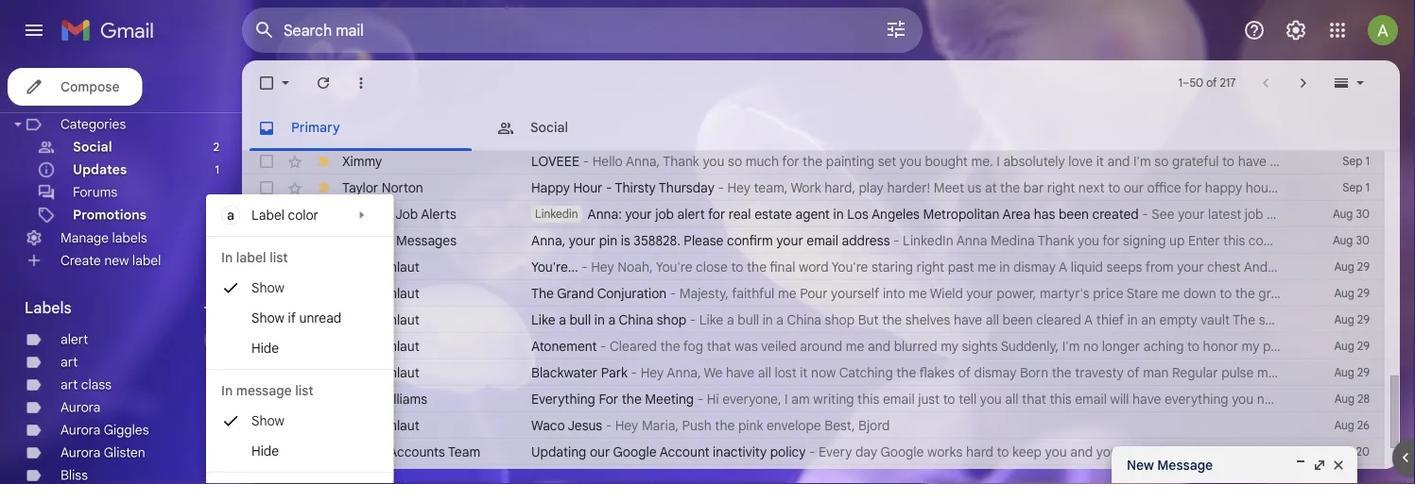 Task type: locate. For each thing, give the bounding box(es) containing it.
0 horizontal spatial bull
[[570, 312, 591, 328]]

hey up meeting
[[641, 365, 664, 381]]

linkedin anna: your job alert for real estate agent in los angeles metropolitan area has been created -
[[535, 206, 1152, 223]]

for down grateful
[[1184, 180, 1202, 196]]

1 horizontal spatial a
[[1084, 312, 1093, 328]]

row
[[242, 148, 1415, 175], [242, 175, 1415, 201], [242, 201, 1385, 228], [242, 228, 1385, 254], [242, 254, 1415, 281], [242, 281, 1385, 307], [242, 307, 1415, 334], [242, 334, 1385, 360], [242, 360, 1415, 387], [242, 387, 1415, 413], [242, 413, 1385, 440], [242, 440, 1385, 466], [242, 466, 1385, 485]]

1 horizontal spatial label
[[236, 250, 266, 266]]

the right but
[[882, 312, 902, 328]]

None search field
[[242, 8, 923, 53]]

hide down message
[[251, 443, 279, 460]]

2 29 from the top
[[1357, 287, 1370, 301]]

1 vertical spatial the
[[1233, 312, 1255, 328]]

2 horizontal spatial a
[[1402, 312, 1411, 328]]

1 horizontal spatial alert
[[677, 206, 705, 223]]

0 vertical spatial sep 1
[[1343, 155, 1370, 169]]

price
[[1093, 285, 1123, 302]]

1 horizontal spatial all
[[986, 312, 999, 328]]

pink
[[738, 418, 763, 434]]

0 horizontal spatial it
[[800, 365, 808, 381]]

0 horizontal spatial and
[[868, 338, 890, 355]]

1 horizontal spatial you're
[[831, 259, 868, 276]]

4 row from the top
[[242, 228, 1385, 254]]

11 row from the top
[[242, 413, 1385, 440]]

empty
[[1159, 312, 1197, 328]]

0 horizontal spatial of
[[958, 365, 971, 381]]

honor
[[1203, 338, 1238, 355]]

thursday
[[659, 180, 715, 196], [1302, 180, 1357, 196]]

happy hour - thirsty thursday - hey team, work hard, play harder! meet us at the bar right next to our office for happy hour this thursday at 5:30 pm
[[531, 180, 1415, 196]]

tab list containing primary
[[242, 106, 1400, 151]]

my up "pulse"
[[1242, 338, 1259, 355]]

you
[[703, 153, 724, 170], [900, 153, 921, 170], [1270, 153, 1292, 170], [980, 391, 1002, 408], [1232, 391, 1254, 408]]

0 horizontal spatial you're
[[656, 259, 692, 276]]

not important switch for bjord
[[314, 364, 333, 383]]

right up the grand conjuration - majesty, faithful me pour yourself into me wield your power, martyr's price stare me down to the ground
[[917, 259, 944, 276]]

row containing linkedin job alerts
[[242, 201, 1385, 228]]

1 vertical spatial social
[[73, 139, 112, 155]]

suddenly,
[[1001, 338, 1059, 355]]

thief
[[1096, 312, 1124, 328]]

1 30 from the top
[[1356, 207, 1370, 222]]

1 row from the top
[[242, 148, 1415, 175]]

1 vertical spatial all
[[758, 365, 771, 381]]

3 not important switch from the top
[[314, 390, 333, 409]]

and right 'love'
[[1107, 153, 1130, 170]]

gmail image
[[60, 11, 164, 49]]

list down label color
[[270, 250, 288, 266]]

tru
[[1401, 153, 1415, 170]]

create new label link
[[60, 253, 161, 269]]

at left 5:30
[[1361, 180, 1373, 196]]

support image
[[1243, 19, 1266, 42]]

1 vertical spatial not important switch
[[314, 364, 333, 383]]

1 horizontal spatial shop
[[825, 312, 855, 328]]

2 vertical spatial anna,
[[667, 365, 701, 381]]

the right vault
[[1233, 312, 1255, 328]]

all left lost at the right bottom
[[758, 365, 771, 381]]

3 row from the top
[[242, 201, 1385, 228]]

art link
[[60, 354, 78, 371]]

1 vertical spatial aurora
[[60, 423, 101, 439]]

1 horizontal spatial so
[[1154, 153, 1169, 170]]

grand
[[557, 285, 594, 302]]

0 vertical spatial alert
[[677, 206, 705, 223]]

3 umlaut from the top
[[377, 312, 420, 328]]

the
[[531, 285, 554, 302], [1233, 312, 1255, 328]]

None checkbox
[[257, 152, 276, 171], [257, 179, 276, 198], [257, 152, 276, 171], [257, 179, 276, 198]]

main content containing primary
[[242, 60, 1415, 485]]

everyone,
[[722, 391, 781, 408]]

sep for friend.
[[1343, 155, 1363, 169]]

2 umlaut from the top
[[377, 285, 420, 302]]

all
[[986, 312, 999, 328], [758, 365, 771, 381], [1005, 391, 1019, 408]]

social inside tab
[[530, 120, 568, 136]]

and
[[1107, 153, 1130, 170], [868, 338, 890, 355]]

0 horizontal spatial best,
[[825, 418, 855, 434]]

3 aurora from the top
[[60, 445, 101, 462]]

alert up art link
[[60, 332, 88, 348]]

1 vertical spatial i'm
[[1062, 338, 1080, 355]]

like
[[531, 312, 555, 328], [699, 312, 724, 328]]

2 bjord umlaut from the top
[[342, 285, 420, 302]]

lost
[[775, 365, 797, 381]]

not important switch down unread
[[314, 364, 333, 383]]

0 vertical spatial 30
[[1356, 207, 1370, 222]]

1 vertical spatial been
[[1002, 312, 1033, 328]]

park
[[601, 365, 628, 381]]

a down faithful at the right bottom
[[727, 312, 734, 328]]

hard,
[[825, 180, 855, 196]]

at right us
[[985, 180, 997, 196]]

this left will
[[1050, 391, 1072, 408]]

williams
[[379, 391, 427, 408]]

aurora for aurora link
[[60, 400, 101, 416]]

google down maria,
[[613, 444, 656, 461]]

email down travesty
[[1075, 391, 1107, 408]]

confirm
[[727, 233, 773, 249]]

12 row from the top
[[242, 440, 1385, 466]]

2 row from the top
[[242, 175, 1415, 201]]

advanced search options image
[[877, 10, 915, 48]]

not important switch right "if"
[[314, 311, 333, 330]]

1 horizontal spatial at
[[1361, 180, 1373, 196]]

1 aurora from the top
[[60, 400, 101, 416]]

aug 30 for anna: your job alert for real estate agent in los angeles metropolitan area has been created
[[1333, 207, 1370, 222]]

menu item
[[206, 479, 394, 485]]

1 horizontal spatial google
[[613, 444, 656, 461]]

been down power,
[[1002, 312, 1033, 328]]

0 horizontal spatial been
[[1002, 312, 1033, 328]]

1 horizontal spatial list
[[295, 383, 314, 399]]

loveee - hello anna, thank you so much for the painting set you bought me. i absolutely love it and i'm so grateful to have you as a friend. yours tru
[[531, 153, 1415, 170]]

1 china from the left
[[619, 312, 653, 328]]

0 vertical spatial all
[[986, 312, 999, 328]]

like up atonement
[[531, 312, 555, 328]]

los
[[847, 206, 868, 223]]

accounts
[[389, 444, 445, 461]]

yours
[[1365, 153, 1397, 170]]

1 vertical spatial hide
[[251, 443, 279, 460]]

the down blurred
[[896, 365, 916, 381]]

important because you marked it as important. switch for linkedin messages
[[314, 232, 333, 250]]

message
[[236, 383, 292, 399]]

alert inside row
[[677, 206, 705, 223]]

2 30 from the top
[[1356, 234, 1370, 248]]

0 vertical spatial i'm
[[1133, 153, 1151, 170]]

5 umlaut from the top
[[377, 365, 420, 381]]

9 row from the top
[[242, 360, 1415, 387]]

you're down 358828.
[[656, 259, 692, 276]]

but
[[858, 312, 879, 328]]

aurora for aurora glisten
[[60, 445, 101, 462]]

0 vertical spatial our
[[1124, 180, 1144, 196]]

2 aug 29 from the top
[[1334, 287, 1370, 301]]

sep down friend.
[[1343, 181, 1363, 195]]

dismay
[[1013, 259, 1056, 276], [974, 365, 1016, 381]]

aurora
[[60, 400, 101, 416], [60, 423, 101, 439], [60, 445, 101, 462]]

1 vertical spatial right
[[917, 259, 944, 276]]

menu
[[206, 195, 394, 485]]

1 vertical spatial linkedin
[[342, 233, 393, 249]]

0 vertical spatial social
[[530, 120, 568, 136]]

10 row from the top
[[242, 387, 1415, 413]]

will
[[1110, 391, 1129, 408]]

0 vertical spatial that
[[707, 338, 731, 355]]

row down word
[[242, 281, 1385, 307]]

1 horizontal spatial my
[[1242, 338, 1259, 355]]

2 sep 1 from the top
[[1343, 181, 1370, 195]]

much
[[745, 153, 779, 170]]

harder!
[[887, 180, 930, 196]]

just
[[918, 391, 940, 408]]

2 shop from the left
[[825, 312, 855, 328]]

- right "created"
[[1142, 206, 1148, 223]]

29 right 'already'
[[1357, 313, 1370, 328]]

job
[[395, 206, 418, 223]]

sep 1 down friend.
[[1343, 181, 1370, 195]]

for right need
[[1290, 391, 1308, 408]]

aug 30 for -
[[1333, 234, 1370, 248]]

next
[[1078, 180, 1105, 196]]

0 vertical spatial art
[[60, 354, 78, 371]]

1 horizontal spatial it
[[1096, 153, 1104, 170]]

us
[[968, 180, 981, 196]]

glisten
[[104, 445, 145, 462]]

so up office
[[1154, 153, 1169, 170]]

1 in from the top
[[221, 250, 233, 266]]

1 vertical spatial that
[[1022, 391, 1046, 408]]

our down jesus
[[590, 444, 610, 461]]

row up the writing
[[242, 360, 1415, 387]]

conjuration
[[597, 285, 667, 302]]

main content
[[242, 60, 1415, 485]]

veiled
[[761, 338, 796, 355]]

row down work
[[242, 201, 1385, 228]]

0 horizontal spatial a
[[1059, 259, 1067, 276]]

and down but
[[868, 338, 890, 355]]

in for in label list
[[221, 250, 233, 266]]

0 horizontal spatial shop
[[657, 312, 686, 328]]

faithful
[[732, 285, 774, 302]]

1 vertical spatial in
[[221, 383, 233, 399]]

2 not important switch from the top
[[314, 364, 333, 383]]

0 vertical spatial the
[[531, 285, 554, 302]]

0 vertical spatial best,
[[1368, 259, 1398, 276]]

5 29 from the top
[[1357, 366, 1370, 380]]

0 horizontal spatial anna,
[[531, 233, 566, 249]]

2 horizontal spatial this
[[1277, 180, 1299, 196]]

1 sep 1 from the top
[[1343, 155, 1370, 169]]

writing
[[813, 391, 854, 408]]

google left accounts
[[342, 444, 386, 461]]

2 aug 30 from the top
[[1333, 234, 1370, 248]]

liquid
[[1071, 259, 1103, 276]]

3 29 from the top
[[1357, 313, 1370, 328]]

1 important because you marked it as important. switch from the top
[[314, 205, 333, 224]]

menu containing a
[[206, 195, 394, 485]]

ximmy
[[342, 153, 382, 170]]

0 vertical spatial list
[[270, 250, 288, 266]]

social
[[530, 120, 568, 136], [73, 139, 112, 155]]

all up sights
[[986, 312, 999, 328]]

a left "liquid"
[[1059, 259, 1067, 276]]

set
[[878, 153, 896, 170]]

1 sep from the top
[[1343, 155, 1363, 169]]

china up cleared
[[619, 312, 653, 328]]

row down policy
[[242, 466, 1385, 485]]

0 vertical spatial sep
[[1343, 155, 1363, 169]]

2 vertical spatial not important switch
[[314, 390, 333, 409]]

2 aurora from the top
[[60, 423, 101, 439]]

for
[[782, 153, 799, 170], [1184, 180, 1202, 196], [708, 206, 725, 223], [1290, 391, 1308, 408]]

label down labels
[[132, 253, 161, 269]]

1 thursday from the left
[[659, 180, 715, 196]]

your up "final" on the right bottom of page
[[776, 233, 803, 249]]

bull up was
[[738, 312, 759, 328]]

1 horizontal spatial thursday
[[1302, 180, 1357, 196]]

6 row from the top
[[242, 281, 1385, 307]]

28
[[1357, 393, 1370, 407]]

bjo
[[1401, 259, 1415, 276]]

our left office
[[1124, 180, 1144, 196]]

it right lost at the right bottom
[[800, 365, 808, 381]]

2 horizontal spatial all
[[1005, 391, 1019, 408]]

1 vertical spatial and
[[868, 338, 890, 355]]

shop left but
[[825, 312, 855, 328]]

hello
[[592, 153, 623, 170]]

row containing google accounts team
[[242, 440, 1385, 466]]

0 horizontal spatial my
[[941, 338, 958, 355]]

0 horizontal spatial thursday
[[659, 180, 715, 196]]

1 horizontal spatial china
[[787, 312, 821, 328]]

1 art from the top
[[60, 354, 78, 371]]

important because you marked it as important. switch
[[314, 205, 333, 224], [314, 232, 333, 250]]

hide up message
[[251, 340, 279, 357]]

0 horizontal spatial email
[[807, 233, 838, 249]]

art for art link
[[60, 354, 78, 371]]

that down born on the right of the page
[[1022, 391, 1046, 408]]

for
[[599, 391, 618, 408]]

0 vertical spatial linkedin
[[342, 206, 393, 223]]

1 vertical spatial 30
[[1356, 234, 1370, 248]]

midst
[[1257, 365, 1290, 381]]

1 vertical spatial list
[[295, 383, 314, 399]]

you're... - hey noah, you're close to the final word you're staring right past me in dismay a liquid seeps from your chest and drains me away best, bjo
[[531, 259, 1415, 276]]

linkedin for linkedin messages
[[342, 233, 393, 249]]

our
[[1124, 180, 1144, 196], [590, 444, 610, 461]]

row up now
[[242, 334, 1385, 360]]

row containing ximmy
[[242, 148, 1415, 175]]

row up linkedin anna: your job alert for real estate agent in los angeles metropolitan area has been created -
[[242, 175, 1415, 201]]

1 vertical spatial sep 1
[[1343, 181, 1370, 195]]

0 horizontal spatial google
[[342, 444, 386, 461]]

1 left 5:30
[[1365, 181, 1370, 195]]

anna, up 'thirsty'
[[626, 153, 660, 170]]

everything
[[1164, 391, 1228, 408]]

1 horizontal spatial been
[[1059, 206, 1089, 223]]

dismay down sights
[[974, 365, 1016, 381]]

team,
[[754, 180, 788, 196]]

sep 1 left tru
[[1343, 155, 1370, 169]]

0 horizontal spatial china
[[619, 312, 653, 328]]

1 horizontal spatial of
[[1127, 365, 1140, 381]]

the left pink
[[715, 418, 735, 434]]

like a bull in a china shop - like a bull in a china shop but the shelves have all been cleared a thief in an empty vault the sheep already sheared! a s
[[531, 312, 1415, 328]]

0 horizontal spatial social
[[73, 139, 112, 155]]

1 of from the left
[[958, 365, 971, 381]]

me left the away
[[1311, 259, 1330, 276]]

29 up upcoming on the bottom right of the page
[[1357, 366, 1370, 380]]

0 vertical spatial hide
[[251, 340, 279, 357]]

2 vertical spatial show
[[251, 413, 284, 430]]

2 linkedin from the top
[[342, 233, 393, 249]]

0 horizontal spatial label
[[132, 253, 161, 269]]

bull down grand
[[570, 312, 591, 328]]

1 vertical spatial anna,
[[531, 233, 566, 249]]

social tab
[[481, 106, 719, 151]]

bought
[[925, 153, 968, 170]]

anna, down fog
[[667, 365, 701, 381]]

drains
[[1271, 259, 1308, 276]]

your left job
[[625, 206, 652, 223]]

jesus
[[568, 418, 602, 434]]

this down the 'catching'
[[857, 391, 879, 408]]

list for in label list
[[270, 250, 288, 266]]

art
[[60, 354, 78, 371], [60, 377, 78, 394]]

tab list inside main content
[[242, 106, 1400, 151]]

0 vertical spatial it
[[1096, 153, 1104, 170]]

0 horizontal spatial so
[[728, 153, 742, 170]]

None checkbox
[[257, 74, 276, 93]]

1 linkedin from the top
[[342, 206, 393, 223]]

label
[[251, 207, 285, 224]]

1 horizontal spatial i
[[997, 153, 1000, 170]]

0 horizontal spatial like
[[531, 312, 555, 328]]

1 horizontal spatial social
[[530, 120, 568, 136]]

you're
[[656, 259, 692, 276], [831, 259, 868, 276], [1382, 365, 1415, 381]]

forums link
[[73, 184, 117, 201]]

2 in from the top
[[221, 383, 233, 399]]

unread
[[299, 310, 341, 327]]

linkedin down linkedin job alerts
[[342, 233, 393, 249]]

settings image
[[1285, 19, 1307, 42]]

the down pandemonium
[[1311, 391, 1331, 408]]

1 horizontal spatial right
[[1047, 180, 1075, 196]]

the
[[803, 153, 823, 170], [1000, 180, 1020, 196], [747, 259, 767, 276], [1235, 285, 1255, 302], [882, 312, 902, 328], [660, 338, 680, 355], [896, 365, 916, 381], [1052, 365, 1072, 381], [622, 391, 642, 408], [1311, 391, 1331, 408], [715, 418, 735, 434]]

noah,
[[618, 259, 653, 276]]

2 art from the top
[[60, 377, 78, 394]]

a right as at the right of page
[[1312, 153, 1319, 170]]

2 at from the left
[[1361, 180, 1373, 196]]

2 important because you marked it as important. switch from the top
[[314, 232, 333, 250]]

my up flakes
[[941, 338, 958, 355]]

important because you marked it as important. switch for linkedin job alerts
[[314, 205, 333, 224]]

all right tell
[[1005, 391, 1019, 408]]

6 bjord umlaut from the top
[[342, 418, 420, 434]]

atonement - cleared the fog that was veiled around me and blurred my sights suddenly, i'm no longer aching to honor my plights
[[531, 338, 1303, 355]]

1 vertical spatial dismay
[[974, 365, 1016, 381]]

3 bjord umlaut from the top
[[342, 312, 420, 328]]

sights
[[962, 338, 998, 355]]

0 vertical spatial and
[[1107, 153, 1130, 170]]

area
[[1002, 206, 1031, 223]]

email up word
[[807, 233, 838, 249]]

2 bull from the left
[[738, 312, 759, 328]]

13 row from the top
[[242, 466, 1385, 485]]

linkedin job alerts
[[342, 206, 456, 223]]

0 vertical spatial important because you marked it as important. switch
[[314, 205, 333, 224]]

1 horizontal spatial email
[[883, 391, 915, 408]]

everything for the meeting - hi everyone, i am writing this email just to tell you all that this email will have everything you need for the upcoming me
[[531, 391, 1415, 408]]

2 sep from the top
[[1343, 181, 1363, 195]]

hey down the for
[[615, 418, 638, 434]]

social link
[[73, 139, 112, 155]]

1 vertical spatial i
[[785, 391, 788, 408]]

1 vertical spatial show
[[251, 310, 284, 327]]

that right fog
[[707, 338, 731, 355]]

so left much
[[728, 153, 742, 170]]

2 google from the left
[[613, 444, 656, 461]]

0 horizontal spatial right
[[917, 259, 944, 276]]

older image
[[1294, 74, 1313, 93]]

not important switch
[[314, 311, 333, 330], [314, 364, 333, 383], [314, 390, 333, 409]]

labels heading
[[25, 299, 200, 318]]

2 vertical spatial all
[[1005, 391, 1019, 408]]

1 google from the left
[[342, 444, 386, 461]]

shop up fog
[[657, 312, 686, 328]]

art down alert link
[[60, 354, 78, 371]]

1 horizontal spatial bull
[[738, 312, 759, 328]]

tab list
[[242, 106, 1400, 151]]

search mail image
[[248, 13, 282, 47]]

1 bjord umlaut from the top
[[342, 259, 420, 276]]

close
[[696, 259, 728, 276]]

to left tell
[[943, 391, 955, 408]]

waco jesus - hey maria, push the pink envelope best, bjord
[[531, 418, 890, 434]]

0 vertical spatial i
[[997, 153, 1000, 170]]

29 up sheared! at the bottom right of the page
[[1357, 287, 1370, 301]]

1 vertical spatial art
[[60, 377, 78, 394]]

the down and
[[1235, 285, 1255, 302]]

now
[[811, 365, 836, 381]]

1 aug 30 from the top
[[1333, 207, 1370, 222]]

30 for anna: your job alert for real estate agent in los angeles metropolitan area has been created
[[1356, 207, 1370, 222]]

0 horizontal spatial that
[[707, 338, 731, 355]]

right
[[1047, 180, 1075, 196], [917, 259, 944, 276]]

0 vertical spatial aug 30
[[1333, 207, 1370, 222]]

29 left the bjo
[[1357, 260, 1370, 275]]

label inside manage labels create new label
[[132, 253, 161, 269]]

angeles
[[871, 206, 920, 223]]

the down you're...
[[531, 285, 554, 302]]

label down "label"
[[236, 250, 266, 266]]

1
[[1365, 155, 1370, 169], [215, 163, 219, 177], [1365, 181, 1370, 195], [215, 208, 219, 223]]

2 horizontal spatial anna,
[[667, 365, 701, 381]]

me up empty
[[1161, 285, 1180, 302]]

1 vertical spatial important because you marked it as important. switch
[[314, 232, 333, 250]]

you're up upcoming on the bottom right of the page
[[1382, 365, 1415, 381]]

google accounts team
[[342, 444, 480, 461]]



Task type: describe. For each thing, give the bounding box(es) containing it.
into
[[883, 285, 905, 302]]

waco
[[531, 418, 565, 434]]

have up sights
[[954, 312, 982, 328]]

aurora for aurora giggles
[[60, 423, 101, 439]]

has
[[1034, 206, 1055, 223]]

0 horizontal spatial the
[[531, 285, 554, 302]]

blurred
[[894, 338, 937, 355]]

inactivity
[[713, 444, 767, 461]]

grateful
[[1172, 153, 1219, 170]]

4 29 from the top
[[1357, 340, 1370, 354]]

primary tab
[[242, 106, 479, 151]]

staring
[[871, 259, 913, 276]]

2 horizontal spatial email
[[1075, 391, 1107, 408]]

- right policy
[[809, 444, 815, 461]]

label inside menu
[[236, 250, 266, 266]]

0 vertical spatial right
[[1047, 180, 1075, 196]]

- left majesty,
[[670, 285, 676, 302]]

row containing linkedin messages
[[242, 228, 1385, 254]]

1 vertical spatial our
[[590, 444, 610, 461]]

policy
[[770, 444, 806, 461]]

the right born on the right of the page
[[1052, 365, 1072, 381]]

8 row from the top
[[242, 334, 1385, 360]]

taylor norton
[[342, 180, 423, 196]]

0 vertical spatial been
[[1059, 206, 1089, 223]]

1 aug 29 from the top
[[1334, 260, 1370, 275]]

the up work
[[803, 153, 823, 170]]

a up veiled
[[776, 312, 784, 328]]

you down "pulse"
[[1232, 391, 1254, 408]]

main menu image
[[23, 19, 45, 42]]

- up grand
[[582, 259, 588, 276]]

in left los
[[833, 206, 844, 223]]

you right tell
[[980, 391, 1002, 408]]

1 like from the left
[[531, 312, 555, 328]]

happy
[[531, 180, 570, 196]]

in for in message list
[[221, 383, 233, 399]]

1 horizontal spatial best,
[[1368, 259, 1398, 276]]

0 vertical spatial anna,
[[626, 153, 660, 170]]

martyr's
[[1040, 285, 1090, 302]]

the left "final" on the right bottom of page
[[747, 259, 767, 276]]

1 umlaut from the top
[[377, 259, 420, 276]]

cleared
[[610, 338, 657, 355]]

aching
[[1143, 338, 1184, 355]]

your up down
[[1177, 259, 1204, 276]]

absolutely
[[1003, 153, 1065, 170]]

1 29 from the top
[[1357, 260, 1370, 275]]

2 show from the top
[[251, 310, 284, 327]]

you left as at the right of page
[[1270, 153, 1292, 170]]

plights
[[1263, 338, 1303, 355]]

past
[[948, 259, 974, 276]]

taylor
[[342, 180, 378, 196]]

- up "park"
[[600, 338, 606, 355]]

the left fog
[[660, 338, 680, 355]]

- up fog
[[690, 312, 696, 328]]

hey up real
[[727, 180, 751, 196]]

bliss
[[60, 468, 88, 484]]

promotions
[[73, 207, 146, 224]]

you right set
[[900, 153, 921, 170]]

- right jesus
[[606, 418, 612, 434]]

office
[[1147, 180, 1181, 196]]

a up atonement
[[559, 312, 566, 328]]

1 vertical spatial it
[[800, 365, 808, 381]]

atonement
[[531, 338, 597, 355]]

we
[[704, 365, 723, 381]]

1 not important switch from the top
[[314, 311, 333, 330]]

class
[[81, 377, 112, 394]]

labels
[[25, 299, 71, 318]]

tell
[[959, 391, 977, 408]]

you right the thank
[[703, 153, 724, 170]]

metropolitan
[[923, 206, 999, 223]]

1 horizontal spatial the
[[1233, 312, 1255, 328]]

the left bar
[[1000, 180, 1020, 196]]

maria williams
[[342, 391, 427, 408]]

have right we
[[726, 365, 755, 381]]

- down angeles
[[893, 233, 899, 249]]

everything
[[531, 391, 595, 408]]

0 vertical spatial dismay
[[1013, 259, 1056, 276]]

thirsty
[[615, 180, 656, 196]]

refresh image
[[314, 74, 333, 93]]

the right the for
[[622, 391, 642, 408]]

bliss link
[[60, 468, 88, 484]]

flakes
[[919, 365, 955, 381]]

catching
[[839, 365, 893, 381]]

aug 26
[[1334, 419, 1370, 433]]

maria,
[[642, 418, 679, 434]]

2 so from the left
[[1154, 153, 1169, 170]]

me right past
[[977, 259, 996, 276]]

already
[[1299, 312, 1344, 328]]

1 horizontal spatial and
[[1107, 153, 1130, 170]]

2 thursday from the left
[[1302, 180, 1357, 196]]

4 umlaut from the top
[[377, 338, 420, 355]]

norton
[[382, 180, 423, 196]]

Search mail text field
[[284, 21, 832, 40]]

agent
[[795, 206, 830, 223]]

please
[[684, 233, 724, 249]]

me right upcoming on the bottom right of the page
[[1397, 391, 1415, 408]]

compose button
[[8, 68, 142, 106]]

2 china from the left
[[787, 312, 821, 328]]

1 hide from the top
[[251, 340, 279, 357]]

2 of from the left
[[1127, 365, 1140, 381]]

3 show from the top
[[251, 413, 284, 430]]

1 right friend.
[[1365, 155, 1370, 169]]

team
[[448, 444, 480, 461]]

to right down
[[1220, 285, 1232, 302]]

labels
[[112, 230, 147, 246]]

list for in message list
[[295, 383, 314, 399]]

linkedin
[[535, 207, 578, 222]]

art class
[[60, 377, 112, 394]]

aug 20
[[1333, 446, 1370, 460]]

sep for 5:30
[[1343, 181, 1363, 195]]

the grand conjuration - majesty, faithful me pour yourself into me wield your power, martyr's price stare me down to the ground
[[531, 285, 1302, 302]]

1 horizontal spatial that
[[1022, 391, 1046, 408]]

3 aug 29 from the top
[[1334, 313, 1370, 328]]

to up regular
[[1187, 338, 1200, 355]]

man
[[1143, 365, 1169, 381]]

for left real
[[708, 206, 725, 223]]

stare
[[1126, 285, 1158, 302]]

ground
[[1258, 285, 1302, 302]]

social inside labels navigation
[[73, 139, 112, 155]]

2 horizontal spatial you're
[[1382, 365, 1415, 381]]

pandemonium
[[1294, 365, 1379, 381]]

final
[[770, 259, 795, 276]]

me up the 'catching'
[[846, 338, 864, 355]]

sep 1 for friend.
[[1343, 155, 1370, 169]]

created
[[1092, 206, 1139, 223]]

30 for -
[[1356, 234, 1370, 248]]

- left hi
[[697, 391, 703, 408]]

1 show from the top
[[251, 280, 284, 296]]

to right next
[[1108, 180, 1120, 196]]

5 row from the top
[[242, 254, 1415, 281]]

- right hour
[[606, 180, 612, 196]]

4 aug 29 from the top
[[1334, 340, 1370, 354]]

5:30
[[1376, 180, 1403, 196]]

your up 'like a bull in a china shop - like a bull in a china shop but the shelves have all been cleared a thief in an empty vault the sheep already sheared! a s'
[[966, 285, 993, 302]]

messages
[[396, 233, 457, 249]]

alert link
[[60, 332, 88, 348]]

aurora glisten
[[60, 445, 145, 462]]

5 aug 29 from the top
[[1334, 366, 1370, 380]]

loveee
[[531, 153, 580, 170]]

row containing maria williams
[[242, 387, 1415, 413]]

1 my from the left
[[941, 338, 958, 355]]

in up veiled
[[762, 312, 773, 328]]

2 my from the left
[[1242, 338, 1259, 355]]

have up hour
[[1238, 153, 1267, 170]]

s
[[1414, 312, 1415, 328]]

anna, your pin is 358828. please confirm your email address -
[[531, 233, 903, 249]]

1 down 2
[[215, 163, 219, 177]]

to right close
[[731, 259, 743, 276]]

fog
[[683, 338, 703, 355]]

toggle split pane mode image
[[1332, 74, 1351, 93]]

show if unread
[[251, 310, 341, 327]]

menu item inside labels navigation
[[206, 479, 394, 485]]

linkedin for linkedin job alerts
[[342, 206, 393, 223]]

4 bjord umlaut from the top
[[342, 338, 420, 355]]

play
[[859, 180, 884, 196]]

shelves
[[905, 312, 950, 328]]

menu inside labels navigation
[[206, 195, 394, 485]]

away
[[1333, 259, 1364, 276]]

7 row from the top
[[242, 307, 1415, 334]]

alert inside labels navigation
[[60, 332, 88, 348]]

if
[[288, 310, 296, 327]]

friend.
[[1323, 153, 1362, 170]]

1 at from the left
[[985, 180, 997, 196]]

- left hello
[[583, 153, 589, 170]]

account
[[659, 444, 709, 461]]

wield
[[930, 285, 963, 302]]

painting
[[826, 153, 874, 170]]

0 horizontal spatial i'm
[[1062, 338, 1080, 355]]

1 left "label"
[[215, 208, 219, 223]]

manage labels create new label
[[60, 230, 161, 269]]

have right will
[[1132, 391, 1161, 408]]

labels navigation
[[0, 0, 394, 485]]

26
[[1357, 419, 1370, 433]]

for right much
[[782, 153, 799, 170]]

around
[[800, 338, 842, 355]]

1 shop from the left
[[657, 312, 686, 328]]

- left team,
[[718, 180, 724, 196]]

in down conjuration
[[594, 312, 605, 328]]

me right into
[[909, 285, 927, 302]]

to up happy
[[1222, 153, 1235, 170]]

art for art class
[[60, 377, 78, 394]]

sheep
[[1259, 312, 1296, 328]]

power,
[[997, 285, 1036, 302]]

2 hide from the top
[[251, 443, 279, 460]]

a down conjuration
[[608, 312, 616, 328]]

hour
[[573, 180, 602, 196]]

not important switch for maria
[[314, 390, 333, 409]]

2 like from the left
[[699, 312, 724, 328]]

0 horizontal spatial this
[[857, 391, 879, 408]]

pin
[[599, 233, 617, 249]]

forums
[[73, 184, 117, 201]]

1 bull from the left
[[570, 312, 591, 328]]

6 umlaut from the top
[[377, 418, 420, 434]]

in left an
[[1127, 312, 1138, 328]]

row containing taylor norton
[[242, 175, 1415, 201]]

a inside menu
[[227, 207, 234, 224]]

0 horizontal spatial i
[[785, 391, 788, 408]]

in up power,
[[999, 259, 1010, 276]]

more image
[[352, 74, 371, 93]]

1 horizontal spatial i'm
[[1133, 153, 1151, 170]]

hey down pin
[[591, 259, 614, 276]]

label color
[[251, 207, 322, 224]]

1 so from the left
[[728, 153, 742, 170]]

me left pour on the bottom right of the page
[[778, 285, 796, 302]]

1 horizontal spatial this
[[1050, 391, 1072, 408]]

travesty
[[1075, 365, 1124, 381]]

updating
[[531, 444, 586, 461]]

job
[[655, 206, 674, 223]]

hour
[[1246, 180, 1273, 196]]

sep 1 for 5:30
[[1343, 181, 1370, 195]]

pour
[[800, 285, 828, 302]]

5 bjord umlaut from the top
[[342, 365, 420, 381]]

your left pin
[[569, 233, 596, 249]]

- right "park"
[[631, 365, 637, 381]]



Task type: vqa. For each thing, say whether or not it's contained in the screenshot.
the bottom In
yes



